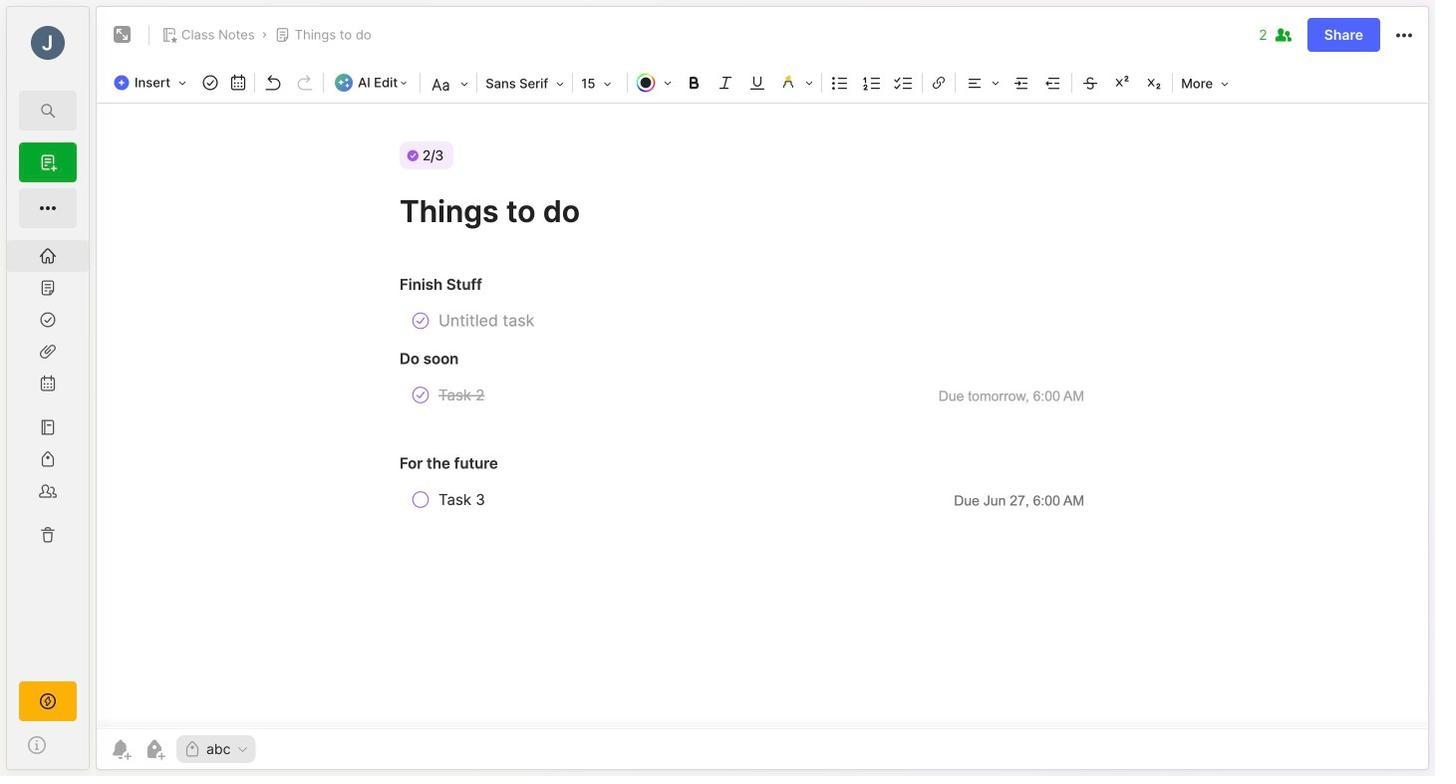 Task type: describe. For each thing, give the bounding box(es) containing it.
edit search image
[[36, 99, 60, 123]]

more actions image
[[1392, 23, 1416, 47]]

outdent image
[[1040, 69, 1068, 97]]

strikethrough image
[[1077, 69, 1104, 97]]

account image
[[31, 26, 65, 60]]

calendar event image
[[226, 69, 250, 97]]

indent image
[[1008, 69, 1036, 97]]

undo image
[[259, 69, 287, 97]]

add tag image
[[143, 738, 166, 761]]

NEED A LITTLE HELP? field
[[7, 730, 89, 761]]

More field
[[1175, 70, 1235, 98]]

More actions field
[[1392, 22, 1416, 47]]

underline image
[[744, 69, 772, 97]]

new note image
[[36, 196, 60, 220]]

task image
[[198, 69, 222, 97]]

checklist image
[[890, 69, 918, 97]]

abc Tag actions field
[[231, 742, 250, 756]]

expand note image
[[111, 23, 135, 47]]

upgrade image
[[36, 690, 60, 714]]

click to expand image
[[80, 737, 95, 760]]



Task type: locate. For each thing, give the bounding box(es) containing it.
Font size field
[[575, 70, 625, 98]]

numbered list image
[[858, 69, 886, 97]]

note window element
[[96, 6, 1429, 775]]

bulleted list image
[[826, 69, 854, 97]]

superscript image
[[1108, 69, 1136, 97]]

bold image
[[680, 69, 708, 97]]

Highlight field
[[774, 69, 819, 97]]

home image
[[38, 246, 58, 266]]

Account field
[[7, 23, 89, 63]]

tree
[[7, 240, 89, 664]]

insert link image
[[927, 69, 951, 97]]

subscript image
[[1140, 69, 1168, 97]]

Font color field
[[630, 69, 678, 97]]

add a reminder image
[[109, 738, 133, 761]]

new note image
[[36, 150, 60, 174]]

Heading level field
[[423, 70, 475, 98]]

Alignment field
[[958, 69, 1006, 97]]

Font family field
[[480, 70, 570, 98]]

Insert field
[[109, 69, 196, 97]]

tree inside main element
[[7, 240, 89, 664]]

main element
[[0, 0, 96, 776]]

Note Editor text field
[[97, 103, 1428, 729]]

Add tag field
[[261, 741, 410, 758]]

italic image
[[712, 69, 740, 97]]



Task type: vqa. For each thing, say whether or not it's contained in the screenshot.
the abc Tag actions 'field' at left
yes



